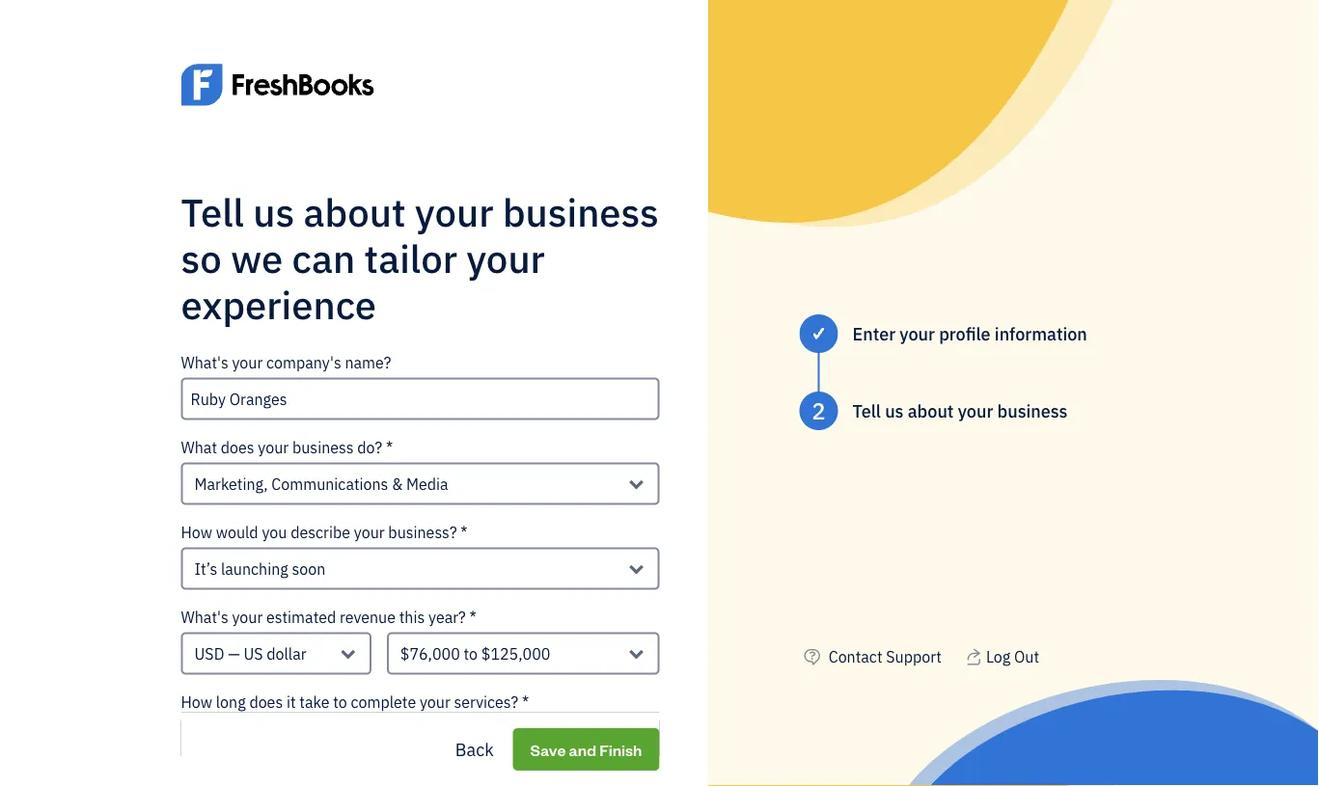 Task type: vqa. For each thing, say whether or not it's contained in the screenshot.
Main element
no



Task type: locate. For each thing, give the bounding box(es) containing it.
save and finish button
[[513, 729, 660, 771]]

does
[[221, 437, 254, 458], [249, 692, 283, 712]]

log
[[986, 647, 1011, 667]]

can
[[292, 233, 355, 283]]

experience
[[181, 280, 376, 330]]

us for tell us about your business
[[885, 400, 904, 422]]

back
[[455, 738, 494, 761]]

0 vertical spatial what's
[[181, 352, 228, 373]]

0 vertical spatial about
[[304, 187, 406, 237]]

0 horizontal spatial us
[[253, 187, 295, 237]]

how up 'it's'
[[181, 522, 212, 543]]

0 vertical spatial how
[[181, 522, 212, 543]]

log out button
[[965, 645, 1039, 669]]

*
[[386, 437, 393, 458], [461, 522, 468, 543], [470, 607, 477, 628], [522, 692, 529, 712]]

support
[[886, 647, 942, 667]]

usd
[[194, 644, 224, 664]]

about
[[304, 187, 406, 237], [908, 400, 954, 422]]

1 vertical spatial about
[[908, 400, 954, 422]]

1 horizontal spatial about
[[908, 400, 954, 422]]

to right take
[[333, 692, 347, 712]]

we
[[231, 233, 283, 283]]

—
[[228, 644, 240, 664]]

back button
[[440, 731, 509, 769]]

what's up usd at left
[[181, 607, 228, 628]]

0 vertical spatial business
[[503, 187, 659, 237]]

* right year?
[[470, 607, 477, 628]]

usd — us dollar
[[194, 644, 307, 664]]

would
[[216, 522, 258, 543]]

1 vertical spatial us
[[885, 400, 904, 422]]

0 vertical spatial to
[[464, 644, 478, 664]]

does left it
[[249, 692, 283, 712]]

1 vertical spatial how
[[181, 692, 212, 712]]

1 what's from the top
[[181, 352, 228, 373]]

1 horizontal spatial business
[[503, 187, 659, 237]]

what's
[[181, 352, 228, 373], [181, 607, 228, 628]]

log out
[[986, 647, 1039, 667]]

1 vertical spatial what's
[[181, 607, 228, 628]]

to right $76,000
[[464, 644, 478, 664]]

$125,000
[[481, 644, 550, 664]]

tell for tell us about your business so we can tailor your experience
[[181, 187, 244, 237]]

about inside the tell us about your business so we can tailor your experience
[[304, 187, 406, 237]]

1 horizontal spatial to
[[464, 644, 478, 664]]

what's for what's your estimated revenue this year? *
[[181, 607, 228, 628]]

to
[[464, 644, 478, 664], [333, 692, 347, 712]]

how long does it take to complete your services? *
[[181, 692, 529, 712]]

1 vertical spatial does
[[249, 692, 283, 712]]

what does your business do? *
[[181, 437, 393, 458]]

us inside the tell us about your business so we can tailor your experience
[[253, 187, 295, 237]]

tell for tell us about your business
[[853, 400, 881, 422]]

contact
[[829, 647, 883, 667]]

1 how from the top
[[181, 522, 212, 543]]

2 what's from the top
[[181, 607, 228, 628]]

out
[[1014, 647, 1039, 667]]

1 horizontal spatial us
[[885, 400, 904, 422]]

0 horizontal spatial tell
[[181, 187, 244, 237]]

2 how from the top
[[181, 692, 212, 712]]

revenue
[[340, 607, 396, 628]]

0 horizontal spatial about
[[304, 187, 406, 237]]

business?
[[388, 522, 457, 543]]

does up marketing,
[[221, 437, 254, 458]]

contact support
[[829, 647, 942, 667]]

0 horizontal spatial to
[[333, 692, 347, 712]]

to inside field
[[464, 644, 478, 664]]

business
[[503, 187, 659, 237], [998, 400, 1068, 422], [292, 437, 354, 458]]

$76,000 to $125,000
[[400, 644, 550, 664]]

soon
[[292, 559, 326, 579]]

1 vertical spatial to
[[333, 692, 347, 712]]

freshbooks logo image
[[181, 35, 374, 135]]

what's up what
[[181, 352, 228, 373]]

0 vertical spatial tell
[[181, 187, 244, 237]]

us
[[253, 187, 295, 237], [885, 400, 904, 422]]

it
[[287, 692, 296, 712]]

so
[[181, 233, 222, 283]]

0 vertical spatial us
[[253, 187, 295, 237]]

contact support link
[[829, 647, 942, 667]]

* right services?
[[522, 692, 529, 712]]

1 horizontal spatial tell
[[853, 400, 881, 422]]

how left long
[[181, 692, 212, 712]]

business inside the tell us about your business so we can tailor your experience
[[503, 187, 659, 237]]

company's
[[266, 352, 341, 373]]

how
[[181, 522, 212, 543], [181, 692, 212, 712]]

it's
[[194, 559, 217, 579]]

None text field
[[181, 378, 660, 421]]

2 horizontal spatial business
[[998, 400, 1068, 422]]

take
[[300, 692, 330, 712]]

1 vertical spatial tell
[[853, 400, 881, 422]]

do?
[[357, 437, 382, 458]]

us right so
[[253, 187, 295, 237]]

0 horizontal spatial business
[[292, 437, 354, 458]]

tell
[[181, 187, 244, 237], [853, 400, 881, 422]]

tell inside the tell us about your business so we can tailor your experience
[[181, 187, 244, 237]]

it's launching soon
[[194, 559, 326, 579]]

us down enter
[[885, 400, 904, 422]]

profile
[[939, 322, 991, 345]]

your
[[415, 187, 494, 237], [467, 233, 545, 283], [900, 322, 935, 345], [232, 352, 263, 373], [958, 400, 993, 422], [258, 437, 289, 458], [354, 522, 385, 543], [232, 607, 263, 628], [420, 692, 450, 712]]

how for how long does it take to complete your services? *
[[181, 692, 212, 712]]

1 vertical spatial business
[[998, 400, 1068, 422]]



Task type: describe. For each thing, give the bounding box(es) containing it.
save and finish
[[530, 739, 642, 760]]

this
[[399, 607, 425, 628]]

you
[[262, 522, 287, 543]]

year?
[[429, 607, 466, 628]]

tell us about your business
[[853, 400, 1068, 422]]

services?
[[454, 692, 518, 712]]

what's your company's name?
[[181, 352, 391, 373]]

support image
[[800, 645, 825, 669]]

marketing,
[[194, 474, 268, 494]]

long
[[216, 692, 246, 712]]

* right business?
[[461, 522, 468, 543]]

$76,000
[[400, 644, 460, 664]]

Currency field
[[181, 633, 371, 675]]

logout image
[[965, 645, 983, 669]]

launching
[[221, 559, 288, 579]]

what's your estimated revenue this year? *
[[181, 607, 477, 628]]

about for tell us about your business so we can tailor your experience
[[304, 187, 406, 237]]

* right do?
[[386, 437, 393, 458]]

enter
[[853, 322, 896, 345]]

finish
[[600, 739, 642, 760]]

about for tell us about your business
[[908, 400, 954, 422]]

0 vertical spatial does
[[221, 437, 254, 458]]

media
[[406, 474, 448, 494]]

Marketing, Communications & Media field
[[181, 463, 660, 505]]

It's launching soon field
[[181, 548, 660, 590]]

$76,000 to $125,000 field
[[387, 633, 660, 675]]

estimated
[[266, 607, 336, 628]]

how for how would you describe your business? *
[[181, 522, 212, 543]]

business for tell us about your business
[[998, 400, 1068, 422]]

and
[[569, 739, 596, 760]]

name?
[[345, 352, 391, 373]]

what
[[181, 437, 217, 458]]

business for tell us about your business so we can tailor your experience
[[503, 187, 659, 237]]

dollar
[[267, 644, 307, 664]]

describe
[[291, 522, 350, 543]]

information
[[995, 322, 1088, 345]]

communications
[[272, 474, 388, 494]]

us for tell us about your business so we can tailor your experience
[[253, 187, 295, 237]]

2 vertical spatial business
[[292, 437, 354, 458]]

enter your profile information
[[853, 322, 1088, 345]]

tell us about your business so we can tailor your experience
[[181, 187, 659, 330]]

tailor
[[364, 233, 458, 283]]

us
[[244, 644, 263, 664]]

save
[[530, 739, 566, 760]]

what's for what's your company's name?
[[181, 352, 228, 373]]

complete
[[351, 692, 416, 712]]

how would you describe your business? *
[[181, 522, 468, 543]]

&
[[392, 474, 403, 494]]

marketing, communications & media
[[194, 474, 448, 494]]



